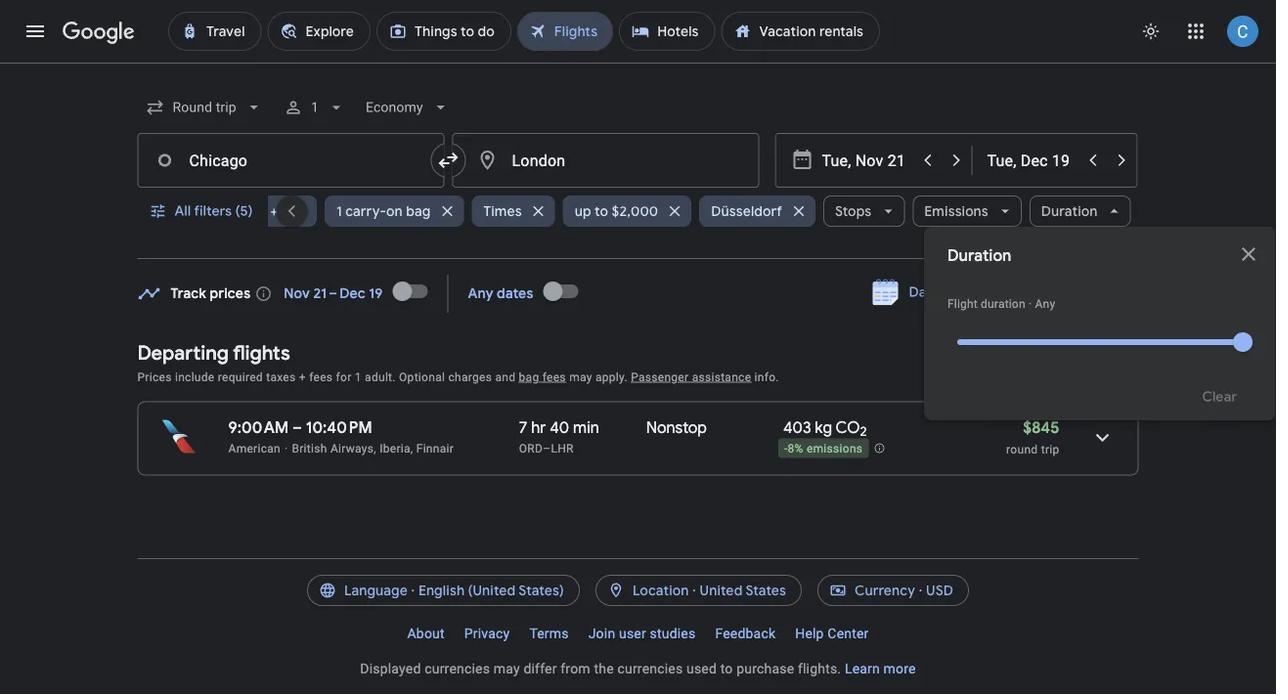 Task type: describe. For each thing, give the bounding box(es) containing it.
states
[[746, 582, 787, 600]]

none search field containing duration
[[137, 84, 1277, 421]]

airways,
[[331, 442, 377, 455]]

graph
[[1082, 284, 1120, 301]]

1 carry-on bag
[[336, 203, 431, 220]]

prices
[[137, 370, 172, 384]]

main menu image
[[23, 20, 47, 43]]

track
[[171, 285, 206, 303]]

help
[[796, 626, 825, 642]]

the
[[594, 661, 614, 677]]

duration button
[[1030, 188, 1132, 235]]

finnair
[[417, 442, 454, 455]]

1 inside departing flights prices include required taxes + fees for 1 adult. optional charges and bag fees may apply. passenger assistance
[[355, 370, 362, 384]]

nonstop flight. element
[[647, 418, 707, 441]]

duration
[[982, 297, 1026, 311]]

+
[[299, 370, 306, 384]]

english
[[419, 582, 465, 600]]

charges
[[449, 370, 492, 384]]

flight details. leaves o'hare international airport at 9:00 am on tuesday, november 21 and arrives at heathrow airport at 10:40 pm on tuesday, november 21. image
[[1080, 414, 1127, 461]]

join
[[589, 626, 616, 642]]

filters
[[194, 203, 232, 220]]

carry-
[[346, 203, 386, 220]]

passenger assistance button
[[631, 370, 752, 384]]

(united
[[468, 582, 516, 600]]

bag fees button
[[519, 370, 566, 384]]

displayed currencies may differ from the currencies used to purchase flights. learn more
[[360, 661, 917, 677]]

more
[[884, 661, 917, 677]]

on
[[386, 203, 403, 220]]

studies
[[650, 626, 696, 642]]

center
[[828, 626, 869, 642]]

terms link
[[520, 618, 579, 650]]

min
[[573, 418, 600, 438]]

join user studies link
[[579, 618, 706, 650]]

all
[[175, 203, 191, 220]]

leaves o'hare international airport at 9:00 am on tuesday, november 21 and arrives at heathrow airport at 10:40 pm on tuesday, november 21. element
[[228, 418, 372, 438]]

prices
[[210, 285, 251, 303]]

trip
[[1042, 443, 1060, 456]]

10:40 pm
[[306, 418, 372, 438]]

times
[[484, 203, 522, 220]]

$845 round trip
[[1007, 418, 1060, 456]]

price
[[1045, 284, 1079, 301]]

19
[[369, 285, 383, 303]]

403
[[784, 418, 812, 438]]

times button
[[472, 188, 556, 235]]

2
[[861, 424, 868, 441]]

required
[[218, 370, 263, 384]]

any inside find the best price region
[[468, 285, 494, 303]]

ord
[[519, 442, 543, 455]]

price graph button
[[994, 275, 1136, 310]]

usd
[[927, 582, 954, 600]]

departing flights prices include required taxes + fees for 1 adult. optional charges and bag fees may apply. passenger assistance
[[137, 341, 752, 384]]

purchase
[[737, 661, 795, 677]]

british
[[292, 442, 327, 455]]

currency
[[855, 582, 916, 600]]

oneworld
[[203, 203, 267, 220]]

1 fees from the left
[[309, 370, 333, 384]]

1 for 1 carry-on bag
[[336, 203, 342, 220]]

privacy
[[465, 626, 510, 642]]

departing flights main content
[[137, 268, 1139, 492]]

terms
[[530, 626, 569, 642]]

loading results progress bar
[[0, 63, 1277, 67]]

assistance
[[692, 370, 752, 384]]

close dialog image
[[1238, 243, 1261, 266]]

location
[[633, 582, 689, 600]]

flight duration · any
[[948, 297, 1056, 311]]

nonstop
[[647, 418, 707, 438]]

1 horizontal spatial to
[[721, 661, 733, 677]]

departing
[[137, 341, 229, 365]]

1 vertical spatial may
[[494, 661, 520, 677]]

Departure text field
[[822, 134, 912, 187]]

oneworld +1 button
[[191, 188, 317, 235]]

-
[[785, 442, 788, 456]]

about link
[[398, 618, 455, 650]]

for
[[336, 370, 352, 384]]

feedback link
[[706, 618, 786, 650]]

$845
[[1024, 418, 1060, 438]]

total duration 7 hr 40 min. element
[[519, 418, 647, 441]]

price graph
[[1045, 284, 1120, 301]]

1 carry-on bag button
[[325, 188, 464, 235]]

date grid button
[[859, 275, 986, 310]]

all filters (5) button
[[137, 188, 269, 235]]

9:00 am – 10:40 pm
[[228, 418, 372, 438]]

lhr
[[551, 442, 574, 455]]

1 currencies from the left
[[425, 661, 490, 677]]

7
[[519, 418, 528, 438]]

oneworld +1
[[203, 203, 284, 220]]

duration inside popup button
[[1042, 203, 1098, 220]]

dates
[[497, 285, 534, 303]]

privacy link
[[455, 618, 520, 650]]

düsseldorf button
[[700, 188, 816, 235]]

help center link
[[786, 618, 879, 650]]

21 – dec
[[314, 285, 366, 303]]

hr
[[531, 418, 546, 438]]

emissions button
[[913, 188, 1022, 235]]

1 horizontal spatial any
[[1036, 297, 1056, 311]]

british airways, iberia, finnair
[[292, 442, 454, 455]]

7 hr 40 min ord – lhr
[[519, 418, 600, 455]]



Task type: vqa. For each thing, say whether or not it's contained in the screenshot.
About link
yes



Task type: locate. For each thing, give the bounding box(es) containing it.
$2,000
[[612, 203, 659, 220]]

nov 21 – dec 19
[[284, 285, 383, 303]]

united states
[[700, 582, 787, 600]]

to right used
[[721, 661, 733, 677]]

to right up
[[595, 203, 609, 220]]

duration up grid
[[948, 246, 1012, 266]]

·
[[1029, 297, 1033, 311]]

english (united states)
[[419, 582, 564, 600]]

bag inside popup button
[[406, 203, 431, 220]]

used
[[687, 661, 717, 677]]

up
[[575, 203, 592, 220]]

any right ·
[[1036, 297, 1056, 311]]

0 horizontal spatial to
[[595, 203, 609, 220]]

0 vertical spatial 1
[[311, 99, 319, 115]]

up to $2,000 button
[[563, 188, 692, 235]]

Return text field
[[988, 134, 1078, 187]]

–
[[293, 418, 302, 438], [543, 442, 551, 455]]

about
[[408, 626, 445, 642]]

join user studies
[[589, 626, 696, 642]]

may inside departing flights prices include required taxes + fees for 1 adult. optional charges and bag fees may apply. passenger assistance
[[570, 370, 593, 384]]

emissions
[[807, 442, 863, 456]]

adult.
[[365, 370, 396, 384]]

– down hr
[[543, 442, 551, 455]]

2 currencies from the left
[[618, 661, 683, 677]]

1 horizontal spatial may
[[570, 370, 593, 384]]

iberia,
[[380, 442, 413, 455]]

2 vertical spatial 1
[[355, 370, 362, 384]]

stops
[[836, 203, 872, 220]]

change appearance image
[[1128, 8, 1175, 55]]

0 horizontal spatial currencies
[[425, 661, 490, 677]]

bag right the on
[[406, 203, 431, 220]]

+1
[[270, 203, 284, 220]]

passenger
[[631, 370, 689, 384]]

duration
[[1042, 203, 1098, 220], [948, 246, 1012, 266]]

2 horizontal spatial 1
[[355, 370, 362, 384]]

– up "british"
[[293, 418, 302, 438]]

learn more link
[[845, 661, 917, 677]]

currencies
[[425, 661, 490, 677], [618, 661, 683, 677]]

0 horizontal spatial duration
[[948, 246, 1012, 266]]

displayed
[[360, 661, 421, 677]]

previous image
[[269, 188, 316, 235]]

may
[[570, 370, 593, 384], [494, 661, 520, 677]]

1 horizontal spatial duration
[[1042, 203, 1098, 220]]

0 horizontal spatial fees
[[309, 370, 333, 384]]

stops button
[[824, 188, 905, 235]]

date
[[910, 284, 940, 301]]

Departure time: 9:00 AM. text field
[[228, 418, 289, 438]]

emissions
[[925, 203, 989, 220]]

round
[[1007, 443, 1039, 456]]

1 vertical spatial –
[[543, 442, 551, 455]]

0 horizontal spatial any
[[468, 285, 494, 303]]

flight
[[948, 297, 978, 311]]

currencies down privacy link
[[425, 661, 490, 677]]

1 horizontal spatial –
[[543, 442, 551, 455]]

duration down the return text box
[[1042, 203, 1098, 220]]

40
[[550, 418, 570, 438]]

and
[[496, 370, 516, 384]]

flights
[[233, 341, 290, 365]]

1 for 1
[[311, 99, 319, 115]]

any
[[468, 285, 494, 303], [1036, 297, 1056, 311]]

1 horizontal spatial fees
[[543, 370, 566, 384]]

language
[[344, 582, 408, 600]]

bag right and
[[519, 370, 540, 384]]

1 horizontal spatial bag
[[519, 370, 540, 384]]

0 horizontal spatial bag
[[406, 203, 431, 220]]

1 vertical spatial duration
[[948, 246, 1012, 266]]

1 vertical spatial bag
[[519, 370, 540, 384]]

include
[[175, 370, 215, 384]]

1 horizontal spatial currencies
[[618, 661, 683, 677]]

grid
[[944, 284, 970, 301]]

states)
[[519, 582, 564, 600]]

currencies down join user studies link
[[618, 661, 683, 677]]

2 fees from the left
[[543, 370, 566, 384]]

0 horizontal spatial –
[[293, 418, 302, 438]]

any left dates
[[468, 285, 494, 303]]

fees right and
[[543, 370, 566, 384]]

user
[[619, 626, 647, 642]]

0 vertical spatial to
[[595, 203, 609, 220]]

swap origin and destination. image
[[437, 149, 460, 172]]

may left apply.
[[570, 370, 593, 384]]

fees
[[309, 370, 333, 384], [543, 370, 566, 384]]

0 vertical spatial duration
[[1042, 203, 1098, 220]]

0 vertical spatial –
[[293, 418, 302, 438]]

None text field
[[137, 133, 445, 188], [453, 133, 760, 188], [137, 133, 445, 188], [453, 133, 760, 188]]

(5)
[[235, 203, 253, 220]]

track prices
[[171, 285, 251, 303]]

from
[[561, 661, 591, 677]]

date grid
[[910, 284, 970, 301]]

bag inside departing flights prices include required taxes + fees for 1 adult. optional charges and bag fees may apply. passenger assistance
[[519, 370, 540, 384]]

may left differ
[[494, 661, 520, 677]]

learn
[[845, 661, 881, 677]]

1 vertical spatial 1
[[336, 203, 342, 220]]

0 vertical spatial bag
[[406, 203, 431, 220]]

fees right +
[[309, 370, 333, 384]]

Arrival time: 10:40 PM. text field
[[306, 418, 372, 438]]

united
[[700, 582, 743, 600]]

1 horizontal spatial 1
[[336, 203, 342, 220]]

düsseldorf
[[712, 203, 783, 220]]

845 US dollars text field
[[1024, 418, 1060, 438]]

– inside 7 hr 40 min ord – lhr
[[543, 442, 551, 455]]

None field
[[137, 90, 272, 125], [358, 90, 458, 125], [137, 90, 272, 125], [358, 90, 458, 125]]

to inside popup button
[[595, 203, 609, 220]]

feedback
[[716, 626, 776, 642]]

1 vertical spatial to
[[721, 661, 733, 677]]

None search field
[[137, 84, 1277, 421]]

403 kg co 2
[[784, 418, 868, 441]]

differ
[[524, 661, 557, 677]]

help center
[[796, 626, 869, 642]]

0 vertical spatial may
[[570, 370, 593, 384]]

find the best price region
[[137, 268, 1139, 326]]

learn more about tracked prices image
[[255, 285, 272, 303]]

0 horizontal spatial may
[[494, 661, 520, 677]]

all filters (5)
[[175, 203, 253, 220]]

-8% emissions
[[785, 442, 863, 456]]

optional
[[399, 370, 445, 384]]

0 horizontal spatial 1
[[311, 99, 319, 115]]

kg
[[815, 418, 833, 438]]



